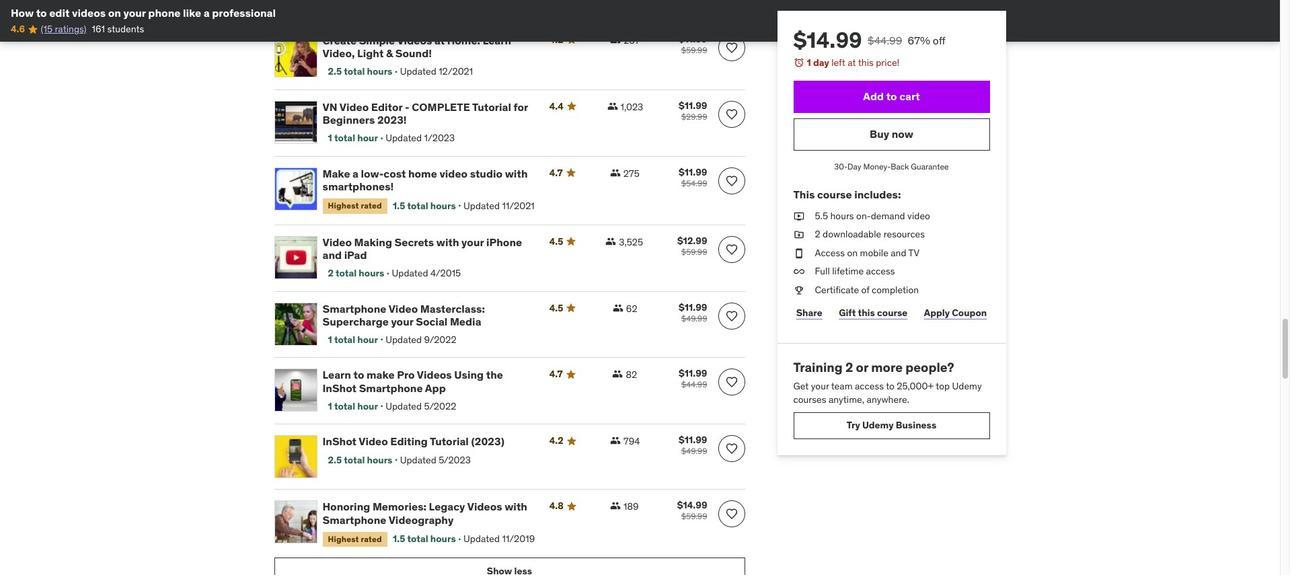 Task type: locate. For each thing, give the bounding box(es) containing it.
0 vertical spatial 4.5
[[550, 235, 564, 247]]

$59.99 inside $12.99 $59.99
[[682, 247, 708, 257]]

updated for make
[[386, 400, 422, 412]]

1 vertical spatial learn
[[323, 368, 351, 382]]

your up updated 9/2022
[[391, 315, 414, 328]]

0 vertical spatial with
[[505, 167, 528, 180]]

1 total hour
[[328, 132, 378, 144], [328, 334, 378, 346], [328, 400, 378, 412]]

1 total hour down beginners
[[328, 132, 378, 144]]

anytime,
[[829, 394, 865, 406]]

$44.99 up price!
[[868, 34, 903, 47]]

videos inside learn to make pro videos using the inshot smartphone app
[[417, 368, 452, 382]]

xsmall image left 237
[[611, 34, 621, 45]]

1 total hour for inshot
[[328, 400, 378, 412]]

create
[[323, 34, 357, 47]]

inshot inside learn to make pro videos using the inshot smartphone app
[[323, 381, 357, 395]]

to inside learn to make pro videos using the inshot smartphone app
[[354, 368, 364, 382]]

at left home:
[[435, 34, 445, 47]]

like
[[183, 6, 201, 20]]

with up 11/2019
[[505, 500, 528, 514]]

video right vn
[[340, 100, 369, 114]]

0 horizontal spatial a
[[204, 6, 210, 20]]

0 vertical spatial learn
[[483, 34, 512, 47]]

inshot video editing tutorial (2023)
[[323, 435, 505, 449]]

1 vertical spatial inshot
[[323, 435, 357, 449]]

1 vertical spatial 4.5
[[550, 302, 564, 314]]

updated down smartphone video masterclass: supercharge your social media
[[386, 334, 422, 346]]

1 vertical spatial videos
[[417, 368, 452, 382]]

1 vertical spatial $49.99
[[682, 447, 708, 457]]

2 vertical spatial $59.99
[[682, 512, 708, 522]]

$11.99 for make a low-cost home video studio with smartphones!
[[679, 166, 708, 178]]

0 vertical spatial rated
[[361, 201, 382, 211]]

4.8
[[550, 500, 564, 512]]

xsmall image for 794
[[610, 436, 621, 447]]

2.5 total hours down 'light' on the left of page
[[328, 65, 393, 78]]

1 hour from the top
[[358, 132, 378, 144]]

$59.99 right 3,525 on the top of page
[[682, 247, 708, 257]]

left
[[832, 57, 846, 69]]

with
[[505, 167, 528, 180], [437, 235, 459, 249], [505, 500, 528, 514]]

xsmall image for 5.5 hours on-demand video
[[794, 210, 805, 223]]

add
[[864, 90, 884, 103]]

0 vertical spatial 2.5
[[328, 65, 342, 78]]

updated down video making secrets with your iphone and ipad
[[392, 267, 428, 279]]

1 1.5 from the top
[[393, 200, 405, 212]]

video right home
[[440, 167, 468, 180]]

your left iphone on the top of the page
[[462, 235, 484, 249]]

1 highest rated from the top
[[328, 201, 382, 211]]

hours
[[367, 65, 393, 78], [431, 200, 456, 212], [831, 210, 854, 222], [359, 267, 384, 279], [367, 454, 393, 466], [431, 533, 456, 545]]

add to cart
[[864, 90, 920, 103]]

mobile
[[861, 247, 889, 259]]

2 this from the top
[[858, 307, 876, 319]]

how to edit videos on your phone like a professional
[[11, 6, 276, 20]]

1 vertical spatial $11.99 $49.99
[[679, 434, 708, 457]]

1 4.5 from the top
[[550, 235, 564, 247]]

1 day left at this price!
[[807, 57, 900, 69]]

videos inside create simple videos at home: learn video, light & sound!
[[397, 34, 432, 47]]

access down mobile
[[867, 265, 896, 278]]

1 vertical spatial $59.99
[[682, 247, 708, 257]]

1 total hour down the "supercharge"
[[328, 334, 378, 346]]

2 4.7 from the top
[[550, 368, 563, 381]]

0 vertical spatial 2
[[815, 228, 821, 240]]

2 $49.99 from the top
[[682, 447, 708, 457]]

0 vertical spatial $44.99
[[868, 34, 903, 47]]

training
[[794, 359, 843, 375]]

1 horizontal spatial learn
[[483, 34, 512, 47]]

updated 11/2019
[[464, 533, 535, 545]]

xsmall image left full
[[794, 265, 805, 279]]

to up anywhere.
[[886, 380, 895, 393]]

xsmall image for learn to make pro videos using the inshot smartphone app
[[613, 369, 624, 380]]

2 downloadable resources
[[815, 228, 925, 240]]

$11.99 down $29.99
[[679, 166, 708, 178]]

0 horizontal spatial and
[[323, 248, 342, 262]]

3 1 total hour from the top
[[328, 400, 378, 412]]

1 $49.99 from the top
[[682, 313, 708, 323]]

0 horizontal spatial course
[[818, 188, 852, 201]]

1 vertical spatial tutorial
[[430, 435, 469, 449]]

at
[[435, 34, 445, 47], [848, 57, 856, 69]]

1 $11.99 $49.99 from the top
[[679, 301, 708, 323]]

1
[[807, 57, 812, 69], [328, 132, 332, 144], [328, 334, 332, 346], [328, 400, 332, 412]]

1 vertical spatial with
[[437, 235, 459, 249]]

to inside button
[[887, 90, 898, 103]]

at inside create simple videos at home: learn video, light & sound!
[[435, 34, 445, 47]]

smartphone inside smartphone video masterclass: supercharge your social media
[[323, 302, 387, 315]]

0 vertical spatial highest
[[328, 201, 359, 211]]

1 inshot from the top
[[323, 381, 357, 395]]

home:
[[447, 34, 481, 47]]

smartphone up updated 5/2022
[[359, 381, 423, 395]]

1 vertical spatial hour
[[358, 334, 378, 346]]

3 $11.99 from the top
[[679, 166, 708, 178]]

light
[[357, 46, 384, 60]]

2 down 5.5
[[815, 228, 821, 240]]

1 $11.99 from the top
[[679, 33, 708, 45]]

of
[[862, 284, 870, 296]]

1 vertical spatial 4.2
[[550, 435, 564, 447]]

this course includes:
[[794, 188, 901, 201]]

0 vertical spatial course
[[818, 188, 852, 201]]

and inside video making secrets with your iphone and ipad
[[323, 248, 342, 262]]

2 2.5 from the top
[[328, 454, 342, 466]]

video left editing
[[359, 435, 388, 449]]

4.2 up 4.8
[[550, 435, 564, 447]]

to up "(15"
[[36, 6, 47, 20]]

$11.99 $49.99 for smartphone video masterclass: supercharge your social media
[[679, 301, 708, 323]]

1 highest from the top
[[328, 201, 359, 211]]

2.5 total hours for video
[[328, 454, 393, 466]]

$49.99 for smartphone video masterclass: supercharge your social media
[[682, 313, 708, 323]]

3 wishlist image from the top
[[725, 243, 739, 256]]

honoring memories: legacy videos with smartphone videography link
[[323, 500, 533, 527]]

video inside smartphone video masterclass: supercharge your social media
[[389, 302, 418, 315]]

161
[[92, 23, 105, 35]]

your inside smartphone video masterclass: supercharge your social media
[[391, 315, 414, 328]]

hours right 5.5
[[831, 210, 854, 222]]

wishlist image for tutorial
[[725, 108, 739, 121]]

udemy inside training 2 or more people? get your team access to 25,000+ top udemy courses anytime, anywhere.
[[953, 380, 982, 393]]

a left low-
[[353, 167, 359, 180]]

video up resources on the right top
[[908, 210, 931, 222]]

at for this
[[848, 57, 856, 69]]

social
[[416, 315, 448, 328]]

1.5 down the "videography"
[[393, 533, 405, 545]]

smartphone
[[323, 302, 387, 315], [359, 381, 423, 395], [323, 513, 387, 527]]

2 $11.99 from the top
[[679, 99, 708, 112]]

1 horizontal spatial tutorial
[[472, 100, 511, 114]]

2 vertical spatial 2
[[846, 359, 854, 375]]

create simple videos at home: learn video, light & sound! link
[[323, 34, 533, 60]]

1 1 total hour from the top
[[328, 132, 378, 144]]

price!
[[876, 57, 900, 69]]

$49.99 up $11.99 $44.99 at bottom
[[682, 313, 708, 323]]

gift
[[839, 307, 856, 319]]

1 2.5 total hours from the top
[[328, 65, 393, 78]]

$11.99 right '62'
[[679, 301, 708, 313]]

updated for editor
[[386, 132, 422, 144]]

4 wishlist image from the top
[[725, 309, 739, 323]]

2.5 for create simple videos at home: learn video, light & sound!
[[328, 65, 342, 78]]

professional
[[212, 6, 276, 20]]

on down downloadable on the right top of the page
[[848, 247, 858, 259]]

1 horizontal spatial at
[[848, 57, 856, 69]]

1 vertical spatial $44.99
[[682, 380, 708, 390]]

xsmall image for access on mobile and tv
[[794, 247, 805, 260]]

0 vertical spatial $49.99
[[682, 313, 708, 323]]

1 vertical spatial wishlist image
[[725, 508, 739, 521]]

4.7
[[550, 167, 563, 179], [550, 368, 563, 381]]

$11.99 right 82 on the bottom left of the page
[[679, 368, 708, 380]]

0 horizontal spatial video
[[440, 167, 468, 180]]

$59.99 inside the $11.99 $59.99
[[682, 45, 708, 55]]

udemy right top in the right of the page
[[953, 380, 982, 393]]

highest down smartphones!
[[328, 201, 359, 211]]

0 vertical spatial smartphone
[[323, 302, 387, 315]]

with right studio at the left
[[505, 167, 528, 180]]

this inside gift this course link
[[858, 307, 876, 319]]

0 vertical spatial $11.99 $49.99
[[679, 301, 708, 323]]

0 vertical spatial udemy
[[953, 380, 982, 393]]

0 horizontal spatial at
[[435, 34, 445, 47]]

0 vertical spatial 1.5
[[393, 200, 405, 212]]

1 vertical spatial 1.5 total hours
[[393, 533, 456, 545]]

$11.99 right 1,023
[[679, 99, 708, 112]]

12/2021
[[439, 65, 473, 78]]

make
[[367, 368, 395, 382]]

udemy right try
[[863, 419, 894, 431]]

hours down the "videography"
[[431, 533, 456, 545]]

highest rated for make
[[328, 201, 382, 211]]

1 vertical spatial 4.7
[[550, 368, 563, 381]]

1 wishlist image from the top
[[725, 41, 739, 54]]

hours down editing
[[367, 454, 393, 466]]

apply coupon button
[[922, 300, 990, 327]]

1 wishlist image from the top
[[725, 174, 739, 188]]

$11.99 $49.99
[[679, 301, 708, 323], [679, 434, 708, 457]]

1 vertical spatial a
[[353, 167, 359, 180]]

0 vertical spatial videos
[[397, 34, 432, 47]]

1 vertical spatial 2
[[328, 267, 334, 279]]

inshot up honoring
[[323, 435, 357, 449]]

5 $11.99 from the top
[[679, 368, 708, 380]]

2 highest from the top
[[328, 534, 359, 544]]

smartphone down 2 total hours
[[323, 302, 387, 315]]

0 horizontal spatial $14.99
[[678, 500, 708, 512]]

1 $59.99 from the top
[[682, 45, 708, 55]]

tutorial inside vn video editor - complete tutorial for beginners 2023!
[[472, 100, 511, 114]]

1.5 total hours
[[393, 200, 456, 212], [393, 533, 456, 545]]

5 wishlist image from the top
[[725, 376, 739, 389]]

4.7 for learn to make pro videos using the inshot smartphone app
[[550, 368, 563, 381]]

highest rated down honoring
[[328, 534, 382, 544]]

0 vertical spatial hour
[[358, 132, 378, 144]]

0 vertical spatial inshot
[[323, 381, 357, 395]]

rated down smartphones!
[[361, 201, 382, 211]]

6 $11.99 from the top
[[679, 434, 708, 447]]

2 left or
[[846, 359, 854, 375]]

1 vertical spatial $14.99
[[678, 500, 708, 512]]

3 hour from the top
[[358, 400, 378, 412]]

1 horizontal spatial course
[[878, 307, 908, 319]]

2 $11.99 $49.99 from the top
[[679, 434, 708, 457]]

2 inside training 2 or more people? get your team access to 25,000+ top udemy courses anytime, anywhere.
[[846, 359, 854, 375]]

2 up the "supercharge"
[[328, 267, 334, 279]]

2.5 total hours up honoring
[[328, 454, 393, 466]]

wishlist image right $14.99 $59.99
[[725, 508, 739, 521]]

$59.99 inside $14.99 $59.99
[[682, 512, 708, 522]]

0 vertical spatial highest rated
[[328, 201, 382, 211]]

xsmall image left 82 on the bottom left of the page
[[613, 369, 624, 380]]

2 horizontal spatial 2
[[846, 359, 854, 375]]

$11.99 right 794
[[679, 434, 708, 447]]

275
[[624, 167, 640, 180]]

4.5 for video making secrets with your iphone and ipad
[[550, 235, 564, 247]]

1 horizontal spatial a
[[353, 167, 359, 180]]

your inside training 2 or more people? get your team access to 25,000+ top udemy courses anytime, anywhere.
[[811, 380, 830, 393]]

demand
[[871, 210, 906, 222]]

0 horizontal spatial tutorial
[[430, 435, 469, 449]]

2 vertical spatial smartphone
[[323, 513, 387, 527]]

1 horizontal spatial udemy
[[953, 380, 982, 393]]

2 vertical spatial hour
[[358, 400, 378, 412]]

2.5 down the video,
[[328, 65, 342, 78]]

xsmall image for certificate of completion
[[794, 284, 805, 297]]

to left make at bottom left
[[354, 368, 364, 382]]

1.5 down cost
[[393, 200, 405, 212]]

$11.99
[[679, 33, 708, 45], [679, 99, 708, 112], [679, 166, 708, 178], [679, 301, 708, 313], [679, 368, 708, 380], [679, 434, 708, 447]]

wishlist image for learn
[[725, 41, 739, 54]]

access down or
[[855, 380, 884, 393]]

video up updated 9/2022
[[389, 302, 418, 315]]

rated for memories:
[[361, 534, 382, 544]]

total for vn
[[334, 132, 355, 144]]

$11.99 for inshot video editing tutorial (2023)
[[679, 434, 708, 447]]

5/2022
[[424, 400, 457, 412]]

1 vertical spatial on
[[848, 247, 858, 259]]

highest for make a low-cost home video studio with smartphones!
[[328, 201, 359, 211]]

1 4.2 from the top
[[550, 34, 564, 46]]

hours down 'light' on the left of page
[[367, 65, 393, 78]]

more
[[872, 359, 903, 375]]

media
[[450, 315, 482, 328]]

$11.99 right 237
[[679, 33, 708, 45]]

wishlist image right $54.99
[[725, 174, 739, 188]]

at for home:
[[435, 34, 445, 47]]

guarantee
[[911, 161, 949, 171]]

1 vertical spatial 1.5
[[393, 533, 405, 545]]

smartphone inside honoring memories: legacy videos with smartphone videography
[[323, 513, 387, 527]]

editor
[[371, 100, 403, 114]]

with up 4/2015
[[437, 235, 459, 249]]

$44.99 inside $11.99 $44.99
[[682, 380, 708, 390]]

$49.99 for inshot video editing tutorial (2023)
[[682, 447, 708, 457]]

2 $59.99 from the top
[[682, 247, 708, 257]]

xsmall image left 275
[[610, 167, 621, 178]]

2.5 up honoring
[[328, 454, 342, 466]]

$14.99 right 189
[[678, 500, 708, 512]]

4.7 down 4.4
[[550, 167, 563, 179]]

2 4.2 from the top
[[550, 435, 564, 447]]

learn right home:
[[483, 34, 512, 47]]

hours down ipad at the top
[[359, 267, 384, 279]]

1.5 for low-
[[393, 200, 405, 212]]

2 1.5 from the top
[[393, 533, 405, 545]]

0 vertical spatial $59.99
[[682, 45, 708, 55]]

11/2021
[[502, 200, 535, 212]]

1 for smartphone video masterclass: supercharge your social media
[[328, 334, 332, 346]]

$44.99 for $11.99
[[682, 380, 708, 390]]

on up "161 students"
[[108, 6, 121, 20]]

app
[[425, 381, 446, 395]]

xsmall image
[[607, 101, 618, 112], [794, 210, 805, 223], [794, 228, 805, 241], [794, 247, 805, 260], [794, 284, 805, 297], [613, 303, 624, 313], [610, 436, 621, 447], [610, 501, 621, 512]]

0 horizontal spatial $44.99
[[682, 380, 708, 390]]

team
[[832, 380, 853, 393]]

buy now button
[[794, 118, 990, 150]]

2 total hours
[[328, 267, 384, 279]]

$49.99
[[682, 313, 708, 323], [682, 447, 708, 457]]

2 2.5 total hours from the top
[[328, 454, 393, 466]]

low-
[[361, 167, 384, 180]]

this left price!
[[859, 57, 874, 69]]

0 vertical spatial on
[[108, 6, 121, 20]]

$44.99 inside $14.99 $44.99 67% off
[[868, 34, 903, 47]]

and left ipad at the top
[[323, 248, 342, 262]]

updated 12/2021
[[400, 65, 473, 78]]

1 2.5 from the top
[[328, 65, 342, 78]]

2 vertical spatial 1 total hour
[[328, 400, 378, 412]]

and left the "tv"
[[891, 247, 907, 259]]

1.5 total hours down make a low-cost home video studio with smartphones!
[[393, 200, 456, 212]]

$11.99 $49.99 for inshot video editing tutorial (2023)
[[679, 434, 708, 457]]

1 vertical spatial this
[[858, 307, 876, 319]]

get
[[794, 380, 809, 393]]

your up courses
[[811, 380, 830, 393]]

downloadable
[[823, 228, 882, 240]]

4.2 up 4.4
[[550, 34, 564, 46]]

62
[[626, 303, 638, 315]]

share
[[797, 307, 823, 319]]

updated left 11/2019
[[464, 533, 500, 545]]

$11.99 for learn to make pro videos using the inshot smartphone app
[[679, 368, 708, 380]]

xsmall image
[[611, 34, 621, 45], [610, 167, 621, 178], [606, 236, 617, 247], [794, 265, 805, 279], [613, 369, 624, 380]]

3 $59.99 from the top
[[682, 512, 708, 522]]

0 vertical spatial 2.5 total hours
[[328, 65, 393, 78]]

1 horizontal spatial 2
[[815, 228, 821, 240]]

1 for learn to make pro videos using the inshot smartphone app
[[328, 400, 332, 412]]

course up 5.5
[[818, 188, 852, 201]]

0 vertical spatial 1 total hour
[[328, 132, 378, 144]]

0 vertical spatial at
[[435, 34, 445, 47]]

1 1.5 total hours from the top
[[393, 200, 456, 212]]

1 total hour down make at bottom left
[[328, 400, 378, 412]]

highest for honoring memories: legacy videos with smartphone videography
[[328, 534, 359, 544]]

0 vertical spatial 4.7
[[550, 167, 563, 179]]

learn left make at bottom left
[[323, 368, 351, 382]]

1 vertical spatial 2.5
[[328, 454, 342, 466]]

highest rated down smartphones!
[[328, 201, 382, 211]]

2 rated from the top
[[361, 534, 382, 544]]

updated
[[400, 65, 437, 78], [386, 132, 422, 144], [464, 200, 500, 212], [392, 267, 428, 279], [386, 334, 422, 346], [386, 400, 422, 412], [400, 454, 437, 466], [464, 533, 500, 545]]

0 horizontal spatial learn
[[323, 368, 351, 382]]

$59.99
[[682, 45, 708, 55], [682, 247, 708, 257], [682, 512, 708, 522]]

this right gift
[[858, 307, 876, 319]]

completion
[[872, 284, 919, 296]]

2 vertical spatial with
[[505, 500, 528, 514]]

$14.99 for $14.99 $59.99
[[678, 500, 708, 512]]

1 horizontal spatial $44.99
[[868, 34, 903, 47]]

0 vertical spatial 1.5 total hours
[[393, 200, 456, 212]]

video left making
[[323, 235, 352, 249]]

1 vertical spatial video
[[908, 210, 931, 222]]

vn
[[323, 100, 338, 114]]

$59.99 right 189
[[682, 512, 708, 522]]

wishlist image for honoring memories: legacy videos with smartphone videography
[[725, 508, 739, 521]]

0 vertical spatial tutorial
[[472, 100, 511, 114]]

updated down sound! at the left top
[[400, 65, 437, 78]]

1 horizontal spatial $14.99
[[794, 26, 863, 54]]

updated down 2023!
[[386, 132, 422, 144]]

videos right the '&'
[[397, 34, 432, 47]]

1 vertical spatial smartphone
[[359, 381, 423, 395]]

0 vertical spatial 4.2
[[550, 34, 564, 46]]

at right left
[[848, 57, 856, 69]]

updated for masterclass:
[[386, 334, 422, 346]]

4.7 right the
[[550, 368, 563, 381]]

smartphone inside learn to make pro videos using the inshot smartphone app
[[359, 381, 423, 395]]

updated for editing
[[400, 454, 437, 466]]

2 vertical spatial videos
[[468, 500, 502, 514]]

$49.99 up $14.99 $59.99
[[682, 447, 708, 457]]

0 horizontal spatial on
[[108, 6, 121, 20]]

0 horizontal spatial 2
[[328, 267, 334, 279]]

course down completion
[[878, 307, 908, 319]]

wishlist image
[[725, 41, 739, 54], [725, 108, 739, 121], [725, 243, 739, 256], [725, 309, 739, 323], [725, 376, 739, 389], [725, 442, 739, 456]]

4.2 for create simple videos at home: learn video, light & sound!
[[550, 34, 564, 46]]

2 1 total hour from the top
[[328, 334, 378, 346]]

0 vertical spatial wishlist image
[[725, 174, 739, 188]]

1 vertical spatial udemy
[[863, 419, 894, 431]]

videos up the updated 11/2019
[[468, 500, 502, 514]]

2 wishlist image from the top
[[725, 508, 739, 521]]

video inside make a low-cost home video studio with smartphones!
[[440, 167, 468, 180]]

xsmall image left 3,525 on the top of page
[[606, 236, 617, 247]]

hour for smartphone
[[358, 400, 378, 412]]

1 rated from the top
[[361, 201, 382, 211]]

1 vertical spatial 2.5 total hours
[[328, 454, 393, 466]]

4 $11.99 from the top
[[679, 301, 708, 313]]

memories:
[[373, 500, 427, 514]]

video
[[340, 100, 369, 114], [323, 235, 352, 249], [389, 302, 418, 315], [359, 435, 388, 449]]

$29.99
[[682, 112, 708, 122]]

2 wishlist image from the top
[[725, 108, 739, 121]]

1 4.7 from the top
[[550, 167, 563, 179]]

learn inside create simple videos at home: learn video, light & sound!
[[483, 34, 512, 47]]

smartphone left the "videography"
[[323, 513, 387, 527]]

rated down honoring
[[361, 534, 382, 544]]

4.5
[[550, 235, 564, 247], [550, 302, 564, 314]]

hour down the "supercharge"
[[358, 334, 378, 346]]

inshot left make at bottom left
[[323, 381, 357, 395]]

2 1.5 total hours from the top
[[393, 533, 456, 545]]

tutorial up 5/2023
[[430, 435, 469, 449]]

udemy inside the try udemy business link
[[863, 419, 894, 431]]

1.5
[[393, 200, 405, 212], [393, 533, 405, 545]]

a
[[204, 6, 210, 20], [353, 167, 359, 180]]

0 vertical spatial video
[[440, 167, 468, 180]]

1 vertical spatial rated
[[361, 534, 382, 544]]

highest rated
[[328, 201, 382, 211], [328, 534, 382, 544]]

1 vertical spatial access
[[855, 380, 884, 393]]

certificate
[[815, 284, 860, 296]]

videos right pro
[[417, 368, 452, 382]]

1 vertical spatial highest rated
[[328, 534, 382, 544]]

0 vertical spatial this
[[859, 57, 874, 69]]

xsmall image for make a low-cost home video studio with smartphones!
[[610, 167, 621, 178]]

2 4.5 from the top
[[550, 302, 564, 314]]

day
[[814, 57, 830, 69]]

hour down beginners
[[358, 132, 378, 144]]

1.5 total hours down the "videography"
[[393, 533, 456, 545]]

$11.99 $49.99 right 794
[[679, 434, 708, 457]]

wishlist image
[[725, 174, 739, 188], [725, 508, 739, 521]]

0 horizontal spatial udemy
[[863, 419, 894, 431]]

videos
[[72, 6, 106, 20]]

access inside training 2 or more people? get your team access to 25,000+ top udemy courses anytime, anywhere.
[[855, 380, 884, 393]]

2.5
[[328, 65, 342, 78], [328, 454, 342, 466]]

1 vertical spatial 1 total hour
[[328, 334, 378, 346]]

back
[[891, 161, 910, 171]]

udemy
[[953, 380, 982, 393], [863, 419, 894, 431]]

your inside video making secrets with your iphone and ipad
[[462, 235, 484, 249]]

1 vertical spatial highest
[[328, 534, 359, 544]]

$11.99 $49.99 right '62'
[[679, 301, 708, 323]]

$11.99 for create simple videos at home: learn video, light & sound!
[[679, 33, 708, 45]]

video inside vn video editor - complete tutorial for beginners 2023!
[[340, 100, 369, 114]]

hour down make at bottom left
[[358, 400, 378, 412]]

1 vertical spatial at
[[848, 57, 856, 69]]

$59.99 up $11.99 $29.99
[[682, 45, 708, 55]]

2 highest rated from the top
[[328, 534, 382, 544]]

to inside training 2 or more people? get your team access to 25,000+ top udemy courses anytime, anywhere.
[[886, 380, 895, 393]]

0 vertical spatial $14.99
[[794, 26, 863, 54]]

hours for updated 11/2021
[[431, 200, 456, 212]]

video for inshot
[[359, 435, 388, 449]]



Task type: vqa. For each thing, say whether or not it's contained in the screenshot.
in-
no



Task type: describe. For each thing, give the bounding box(es) containing it.
lifetime
[[833, 265, 864, 278]]

studio
[[470, 167, 503, 180]]

with inside honoring memories: legacy videos with smartphone videography
[[505, 500, 528, 514]]

learn to make pro videos using the inshot smartphone app
[[323, 368, 503, 395]]

82
[[626, 369, 637, 381]]

hours for updated 12/2021
[[367, 65, 393, 78]]

updated for videos
[[400, 65, 437, 78]]

2.5 for inshot video editing tutorial (2023)
[[328, 454, 342, 466]]

1.5 total hours for video
[[393, 200, 456, 212]]

top
[[936, 380, 950, 393]]

updated 11/2021
[[464, 200, 535, 212]]

xsmall image for 62
[[613, 303, 624, 313]]

updated 9/2022
[[386, 334, 457, 346]]

add to cart button
[[794, 80, 990, 113]]

cart
[[900, 90, 920, 103]]

video for vn
[[340, 100, 369, 114]]

$14.99 for $14.99 $44.99 67% off
[[794, 26, 863, 54]]

rated for a
[[361, 201, 382, 211]]

legacy
[[429, 500, 465, 514]]

coupon
[[952, 307, 987, 319]]

11/2019
[[502, 533, 535, 545]]

smartphones!
[[323, 180, 394, 193]]

the
[[486, 368, 503, 382]]

home
[[408, 167, 437, 180]]

1 this from the top
[[859, 57, 874, 69]]

updated 1/2023
[[386, 132, 455, 144]]

1.5 total hours for smartphone
[[393, 533, 456, 545]]

video making secrets with your iphone and ipad link
[[323, 235, 533, 262]]

hours for updated 5/2023
[[367, 454, 393, 466]]

xsmall image for create simple videos at home: learn video, light & sound!
[[611, 34, 621, 45]]

make a low-cost home video studio with smartphones! link
[[323, 167, 533, 193]]

0 vertical spatial a
[[204, 6, 210, 20]]

wishlist image for social
[[725, 309, 739, 323]]

1 horizontal spatial on
[[848, 247, 858, 259]]

inshot video editing tutorial (2023) link
[[323, 435, 533, 449]]

1 for vn video editor - complete tutorial for beginners 2023!
[[328, 132, 332, 144]]

1.5 for legacy
[[393, 533, 405, 545]]

total for smartphone
[[334, 334, 355, 346]]

$59.99 for create simple videos at home: learn video, light & sound!
[[682, 45, 708, 55]]

highest rated for honoring
[[328, 534, 382, 544]]

$12.99 $59.99
[[678, 235, 708, 257]]

anywhere.
[[867, 394, 910, 406]]

total for learn
[[334, 400, 355, 412]]

$59.99 for honoring memories: legacy videos with smartphone videography
[[682, 512, 708, 522]]

masterclass:
[[420, 302, 485, 315]]

alarm image
[[794, 57, 805, 68]]

794
[[624, 436, 640, 448]]

1 horizontal spatial and
[[891, 247, 907, 259]]

$12.99
[[678, 235, 708, 247]]

money-
[[864, 161, 891, 171]]

video for smartphone
[[389, 302, 418, 315]]

with inside make a low-cost home video studio with smartphones!
[[505, 167, 528, 180]]

total for video
[[336, 267, 357, 279]]

$11.99 $29.99
[[679, 99, 708, 122]]

xsmall image for 2 downloadable resources
[[794, 228, 805, 241]]

phone
[[148, 6, 181, 20]]

resources
[[884, 228, 925, 240]]

smartphone video masterclass: supercharge your social media link
[[323, 302, 533, 328]]

2 hour from the top
[[358, 334, 378, 346]]

$11.99 $54.99
[[679, 166, 708, 188]]

learn to make pro videos using the inshot smartphone app link
[[323, 368, 533, 395]]

5.5 hours on-demand video
[[815, 210, 931, 222]]

6 wishlist image from the top
[[725, 442, 739, 456]]

67%
[[908, 34, 931, 47]]

or
[[856, 359, 869, 375]]

1 horizontal spatial video
[[908, 210, 931, 222]]

(15 ratings)
[[41, 23, 87, 35]]

tv
[[909, 247, 920, 259]]

-
[[405, 100, 410, 114]]

smartphone video masterclass: supercharge your social media
[[323, 302, 485, 328]]

xsmall image for 1,023
[[607, 101, 618, 112]]

video inside video making secrets with your iphone and ipad
[[323, 235, 352, 249]]

make
[[323, 167, 350, 180]]

making
[[354, 235, 392, 249]]

&
[[386, 46, 393, 60]]

5.5
[[815, 210, 829, 222]]

hours for updated 11/2019
[[431, 533, 456, 545]]

4.2 for inshot video editing tutorial (2023)
[[550, 435, 564, 447]]

2023!
[[378, 113, 407, 127]]

videography
[[389, 513, 454, 527]]

cost
[[384, 167, 406, 180]]

9/2022
[[424, 334, 457, 346]]

updated for secrets
[[392, 267, 428, 279]]

4.5 for smartphone video masterclass: supercharge your social media
[[550, 302, 564, 314]]

gift this course
[[839, 307, 908, 319]]

$11.99 for smartphone video masterclass: supercharge your social media
[[679, 301, 708, 313]]

pro
[[397, 368, 415, 382]]

1 total hour for beginners
[[328, 132, 378, 144]]

learn inside learn to make pro videos using the inshot smartphone app
[[323, 368, 351, 382]]

2 for 2 downloadable resources
[[815, 228, 821, 240]]

includes:
[[855, 188, 901, 201]]

a inside make a low-cost home video studio with smartphones!
[[353, 167, 359, 180]]

vn video editor - complete tutorial for beginners 2023! link
[[323, 100, 533, 127]]

video,
[[323, 46, 355, 60]]

2 inshot from the top
[[323, 435, 357, 449]]

with inside video making secrets with your iphone and ipad
[[437, 235, 459, 249]]

videos inside honoring memories: legacy videos with smartphone videography
[[468, 500, 502, 514]]

wishlist image for using
[[725, 376, 739, 389]]

try
[[847, 419, 861, 431]]

$14.99 $44.99 67% off
[[794, 26, 946, 54]]

2.5 total hours for simple
[[328, 65, 393, 78]]

iphone
[[487, 235, 522, 249]]

courses
[[794, 394, 827, 406]]

full lifetime access
[[815, 265, 896, 278]]

now
[[892, 127, 914, 141]]

make a low-cost home video studio with smartphones!
[[323, 167, 528, 193]]

to for how
[[36, 6, 47, 20]]

2 for 2 total hours
[[328, 267, 334, 279]]

$59.99 for video making secrets with your iphone and ipad
[[682, 247, 708, 257]]

xsmall image for 189
[[610, 501, 621, 512]]

4.4
[[550, 100, 564, 112]]

161 students
[[92, 23, 144, 35]]

$11.99 $44.99
[[679, 368, 708, 390]]

access on mobile and tv
[[815, 247, 920, 259]]

hour for 2023!
[[358, 132, 378, 144]]

0 vertical spatial access
[[867, 265, 896, 278]]

honoring memories: legacy videos with smartphone videography
[[323, 500, 528, 527]]

edit
[[49, 6, 70, 20]]

3,525
[[619, 236, 643, 248]]

people?
[[906, 359, 955, 375]]

$44.99 for $14.99
[[868, 34, 903, 47]]

total for create
[[344, 65, 365, 78]]

full
[[815, 265, 830, 278]]

business
[[896, 419, 937, 431]]

total for inshot
[[344, 454, 365, 466]]

4.7 for make a low-cost home video studio with smartphones!
[[550, 167, 563, 179]]

$11.99 $59.99
[[679, 33, 708, 55]]

wishlist image for make a low-cost home video studio with smartphones!
[[725, 174, 739, 188]]

updated 5/2023
[[400, 454, 471, 466]]

your up students
[[123, 6, 146, 20]]

wishlist image for iphone
[[725, 243, 739, 256]]

$11.99 for vn video editor - complete tutorial for beginners 2023!
[[679, 99, 708, 112]]

simple
[[359, 34, 395, 47]]

honoring
[[323, 500, 370, 514]]

to for add
[[887, 90, 898, 103]]

1 vertical spatial course
[[878, 307, 908, 319]]

hours for updated 4/2015
[[359, 267, 384, 279]]

(2023)
[[471, 435, 505, 449]]

xsmall image for video making secrets with your iphone and ipad
[[606, 236, 617, 247]]

ipad
[[344, 248, 367, 262]]

try udemy business
[[847, 419, 937, 431]]

updated down studio at the left
[[464, 200, 500, 212]]

to for learn
[[354, 368, 364, 382]]

25,000+
[[897, 380, 934, 393]]

apply
[[925, 307, 950, 319]]

(15
[[41, 23, 53, 35]]

1,023
[[621, 101, 644, 113]]

secrets
[[395, 235, 434, 249]]



